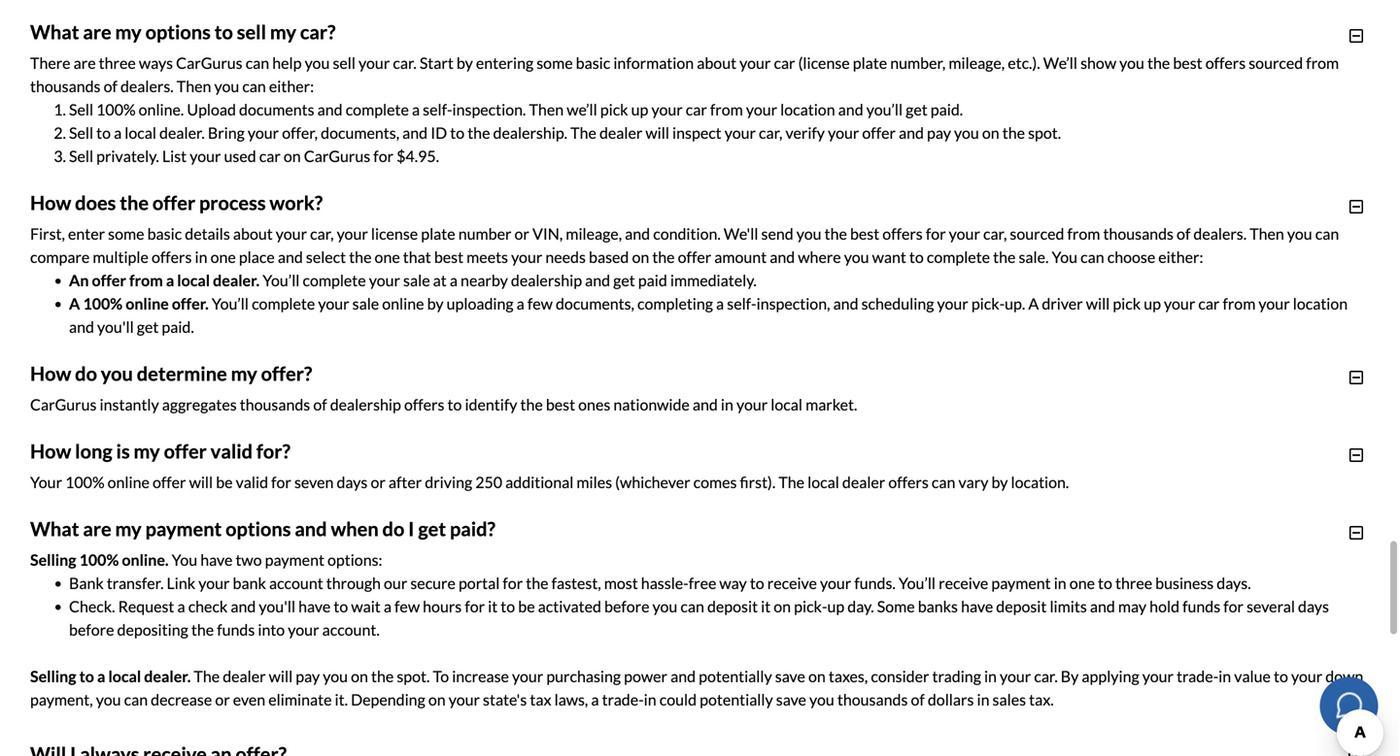 Task type: describe. For each thing, give the bounding box(es) containing it.
the left sale.
[[993, 248, 1016, 267]]

2 vertical spatial dealer.
[[144, 667, 191, 686]]

location inside what are my options to sell my car? there are three ways cargurus can help you sell your car. start by entering some basic information about your car (license plate number, mileage, etc.). we'll show you the best offers sourced from thousands of dealers. then you can either: sell 100% online. upload documents and complete a self-inspection. then we'll pick up your car from your location and you'll get paid. sell to a local dealer. bring your offer, documents, and id to the dealership. the dealer will inspect your car, verify your offer and pay you on the spot. sell privately. list your used car on cargurus for $4.95.
[[780, 100, 835, 119]]

paid
[[638, 271, 667, 290]]

online. inside what are my options to sell my car? there are three ways cargurus can help you sell your car. start by entering some basic information about your car (license plate number, mileage, etc.). we'll show you the best offers sourced from thousands of dealers. then you can either: sell 100% online. upload documents and complete a self-inspection. then we'll pick up your car from your location and you'll get paid. sell to a local dealer. bring your offer, documents, and id to the dealership. the dealer will inspect your car, verify your offer and pay you on the spot. sell privately. list your used car on cargurus for $4.95.
[[139, 100, 184, 119]]

select
[[306, 248, 346, 267]]

1 vertical spatial payment
[[265, 551, 324, 570]]

additional
[[505, 473, 574, 492]]

1 horizontal spatial before
[[604, 597, 649, 616]]

in down power
[[644, 691, 657, 710]]

paid. inside you'll complete your sale online by uploading a few documents, completing a self-inspection, and scheduling your pick-up. a driver will pick up your car from your location and you'll get paid.
[[162, 318, 194, 336]]

sale.
[[1019, 248, 1049, 267]]

do inside how do you determine my offer? cargurus instantly aggregates thousands of dealership offers to identify the best ones nationwide and in your local market.
[[75, 362, 97, 386]]

nearby
[[461, 271, 508, 290]]

get down based
[[613, 271, 635, 290]]

open chat window image
[[1333, 690, 1365, 721]]

increase
[[452, 667, 509, 686]]

1 vertical spatial save
[[776, 691, 806, 710]]

you'll
[[866, 100, 903, 119]]

pay inside what are my options to sell my car? there are three ways cargurus can help you sell your car. start by entering some basic information about your car (license plate number, mileage, etc.). we'll show you the best offers sourced from thousands of dealers. then you can either: sell 100% online. upload documents and complete a self-inspection. then we'll pick up your car from your location and you'll get paid. sell to a local dealer. bring your offer, documents, and id to the dealership. the dealer will inspect your car, verify your offer and pay you on the spot. sell privately. list your used car on cargurus for $4.95.
[[927, 123, 951, 142]]

upload
[[187, 100, 236, 119]]

banks
[[918, 597, 958, 616]]

complete down select
[[303, 271, 366, 290]]

aggregates
[[162, 395, 237, 414]]

basic inside first, enter some basic details about your car, your license plate number or vin, mileage, and condition. we'll send you the best offers for your car, sourced from thousands of dealers. then you can compare multiple offers in one place and select the one that best meets your needs based on the offer amount and where you want to complete the sale. you can choose either:
[[147, 224, 182, 243]]

offer,
[[282, 123, 318, 142]]

a down check.
[[97, 667, 105, 686]]

either: inside first, enter some basic details about your car, your license plate number or vin, mileage, and condition. we'll send you the best offers for your car, sourced from thousands of dealers. then you can compare multiple offers in one place and select the one that best meets your needs based on the offer amount and where you want to complete the sale. you can choose either:
[[1158, 248, 1203, 267]]

uploading
[[447, 294, 514, 313]]

on inside selling 100% online. you have two payment options: bank transfer. link your bank account through our secure portal for the fastest, most hassle-free way to receive your funds. you'll receive payment in one to three business days. check. request a check and you'll have to wait a few hours for it to be activated before you can deposit it on pick-up day. some banks have deposit limits and may hold funds for several days before depositing the funds into your account.
[[774, 597, 791, 616]]

to left wait
[[334, 597, 348, 616]]

trading
[[932, 667, 981, 686]]

is
[[116, 440, 130, 463]]

activated
[[538, 597, 601, 616]]

miles
[[577, 473, 612, 492]]

ones
[[578, 395, 610, 414]]

2 sell from the top
[[69, 123, 93, 142]]

for inside how long is my offer valid for? your 100% online offer will be valid for seven days or after driving 250 additional miles (whichever comes first). the local dealer offers can vary by location.
[[271, 473, 291, 492]]

up inside you'll complete your sale online by uploading a few documents, completing a self-inspection, and scheduling your pick-up. a driver will pick up your car from your location and you'll get paid.
[[1144, 294, 1161, 313]]

check.
[[69, 597, 115, 616]]

thousands inside what are my options to sell my car? there are three ways cargurus can help you sell your car. start by entering some basic information about your car (license plate number, mileage, etc.). we'll show you the best offers sourced from thousands of dealers. then you can either: sell 100% online. upload documents and complete a self-inspection. then we'll pick up your car from your location and you'll get paid. sell to a local dealer. bring your offer, documents, and id to the dealership. the dealer will inspect your car, verify your offer and pay you on the spot. sell privately. list your used car on cargurus for $4.95.
[[30, 77, 101, 96]]

pick inside what are my options to sell my car? there are three ways cargurus can help you sell your car. start by entering some basic information about your car (license plate number, mileage, etc.). we'll show you the best offers sourced from thousands of dealers. then you can either: sell 100% online. upload documents and complete a self-inspection. then we'll pick up your car from your location and you'll get paid. sell to a local dealer. bring your offer, documents, and id to the dealership. the dealer will inspect your car, verify your offer and pay you on the spot. sell privately. list your used car on cargurus for $4.95.
[[600, 100, 628, 119]]

1 vertical spatial valid
[[236, 473, 268, 492]]

to up the upload
[[214, 20, 233, 44]]

1 horizontal spatial have
[[298, 597, 331, 616]]

online left offer.
[[126, 294, 169, 313]]

0 horizontal spatial have
[[200, 551, 233, 570]]

business
[[1155, 574, 1214, 593]]

a down 'link'
[[177, 597, 185, 616]]

state's
[[483, 691, 527, 710]]

1 vertical spatial are
[[73, 53, 96, 72]]

100% inside how long is my offer valid for? your 100% online offer will be valid for seven days or after driving 250 additional miles (whichever comes first). the local dealer offers can vary by location.
[[65, 473, 104, 492]]

the inside how long is my offer valid for? your 100% online offer will be valid for seven days or after driving 250 additional miles (whichever comes first). the local dealer offers can vary by location.
[[779, 473, 805, 492]]

hold
[[1150, 597, 1180, 616]]

you inside first, enter some basic details about your car, your license plate number or vin, mileage, and condition. we'll send you the best offers for your car, sourced from thousands of dealers. then you can compare multiple offers in one place and select the one that best meets your needs based on the offer amount and where you want to complete the sale. you can choose either:
[[1052, 248, 1078, 267]]

options inside what are my options to sell my car? there are three ways cargurus can help you sell your car. start by entering some basic information about your car (license plate number, mileage, etc.). we'll show you the best offers sourced from thousands of dealers. then you can either: sell 100% online. upload documents and complete a self-inspection. then we'll pick up your car from your location and you'll get paid. sell to a local dealer. bring your offer, documents, and id to the dealership. the dealer will inspect your car, verify your offer and pay you on the spot. sell privately. list your used car on cargurus for $4.95.
[[145, 20, 211, 44]]

3 sell from the top
[[69, 147, 93, 165]]

into
[[258, 621, 285, 640]]

hours
[[423, 597, 462, 616]]

a right uploading
[[517, 294, 524, 313]]

0 vertical spatial save
[[775, 667, 805, 686]]

2 horizontal spatial car,
[[983, 224, 1007, 243]]

funds.
[[854, 574, 896, 593]]

based
[[589, 248, 629, 267]]

portal
[[459, 574, 500, 593]]

to inside first, enter some basic details about your car, your license plate number or vin, mileage, and condition. we'll send you the best offers for your car, sourced from thousands of dealers. then you can compare multiple offers in one place and select the one that best meets your needs based on the offer amount and where you want to complete the sale. you can choose either:
[[909, 248, 924, 267]]

and left "when"
[[295, 518, 327, 541]]

best inside what are my options to sell my car? there are three ways cargurus can help you sell your car. start by entering some basic information about your car (license plate number, mileage, etc.). we'll show you the best offers sourced from thousands of dealers. then you can either: sell 100% online. upload documents and complete a self-inspection. then we'll pick up your car from your location and you'll get paid. sell to a local dealer. bring your offer, documents, and id to the dealership. the dealer will inspect your car, verify your offer and pay you on the spot. sell privately. list your used car on cargurus for $4.95.
[[1173, 53, 1203, 72]]

free
[[689, 574, 716, 593]]

link
[[167, 574, 195, 593]]

offers inside what are my options to sell my car? there are three ways cargurus can help you sell your car. start by entering some basic information about your car (license plate number, mileage, etc.). we'll show you the best offers sourced from thousands of dealers. then you can either: sell 100% online. upload documents and complete a self-inspection. then we'll pick up your car from your location and you'll get paid. sell to a local dealer. bring your offer, documents, and id to the dealership. the dealer will inspect your car, verify your offer and pay you on the spot. sell privately. list your used car on cargurus for $4.95.
[[1205, 53, 1246, 72]]

get right i
[[418, 518, 446, 541]]

some inside what are my options to sell my car? there are three ways cargurus can help you sell your car. start by entering some basic information about your car (license plate number, mileage, etc.). we'll show you the best offers sourced from thousands of dealers. then you can either: sell 100% online. upload documents and complete a self-inspection. then we'll pick up your car from your location and you'll get paid. sell to a local dealer. bring your offer, documents, and id to the dealership. the dealer will inspect your car, verify your offer and pay you on the spot. sell privately. list your used car on cargurus for $4.95.
[[537, 53, 573, 72]]

inspection.
[[452, 100, 526, 119]]

plate inside first, enter some basic details about your car, your license plate number or vin, mileage, and condition. we'll send you the best offers for your car, sourced from thousands of dealers. then you can compare multiple offers in one place and select the one that best meets your needs based on the offer amount and where you want to complete the sale. you can choose either:
[[421, 224, 455, 243]]

how long is my offer valid for? your 100% online offer will be valid for seven days or after driving 250 additional miles (whichever comes first). the local dealer offers can vary by location.
[[30, 440, 1069, 492]]

get inside what are my options to sell my car? there are three ways cargurus can help you sell your car. start by entering some basic information about your car (license plate number, mileage, etc.). we'll show you the best offers sourced from thousands of dealers. then you can either: sell 100% online. upload documents and complete a self-inspection. then we'll pick up your car from your location and you'll get paid. sell to a local dealer. bring your offer, documents, and id to the dealership. the dealer will inspect your car, verify your offer and pay you on the spot. sell privately. list your used car on cargurus for $4.95.
[[906, 100, 928, 119]]

where
[[798, 248, 841, 267]]

and up the $4.95.
[[402, 123, 428, 142]]

dealer. inside what are my options to sell my car? there are three ways cargurus can help you sell your car. start by entering some basic information about your car (license plate number, mileage, etc.). we'll show you the best offers sourced from thousands of dealers. then you can either: sell 100% online. upload documents and complete a self-inspection. then we'll pick up your car from your location and you'll get paid. sell to a local dealer. bring your offer, documents, and id to the dealership. the dealer will inspect your car, verify your offer and pay you on the spot. sell privately. list your used car on cargurus for $4.95.
[[159, 123, 205, 142]]

a up offer.
[[166, 271, 174, 290]]

some
[[877, 597, 915, 616]]

local down 'depositing'
[[108, 667, 141, 686]]

that
[[403, 248, 431, 267]]

my inside how do you determine my offer? cargurus instantly aggregates thousands of dealership offers to identify the best ones nationwide and in your local market.
[[231, 362, 257, 386]]

and up offer,
[[317, 100, 343, 119]]

limits
[[1050, 597, 1087, 616]]

2 horizontal spatial have
[[961, 597, 993, 616]]

and down "you'll"
[[899, 123, 924, 142]]

several
[[1247, 597, 1295, 616]]

power
[[624, 667, 668, 686]]

list
[[162, 147, 187, 165]]

are for payment
[[83, 518, 111, 541]]

options:
[[327, 551, 382, 570]]

my inside how long is my offer valid for? your 100% online offer will be valid for seven days or after driving 250 additional miles (whichever comes first). the local dealer offers can vary by location.
[[134, 440, 160, 463]]

my up help
[[270, 20, 296, 44]]

and down bank
[[231, 597, 256, 616]]

0 vertical spatial dealership
[[511, 271, 582, 290]]

to right way
[[750, 574, 764, 593]]

driver
[[1042, 294, 1083, 313]]

the inside what are my options to sell my car? there are three ways cargurus can help you sell your car. start by entering some basic information about your car (license plate number, mileage, etc.). we'll show you the best offers sourced from thousands of dealers. then you can either: sell 100% online. upload documents and complete a self-inspection. then we'll pick up your car from your location and you'll get paid. sell to a local dealer. bring your offer, documents, and id to the dealership. the dealer will inspect your car, verify your offer and pay you on the spot. sell privately. list your used car on cargurus for $4.95.
[[570, 123, 596, 142]]

some inside first, enter some basic details about your car, your license plate number or vin, mileage, and condition. we'll send you the best offers for your car, sourced from thousands of dealers. then you can compare multiple offers in one place and select the one that best meets your needs based on the offer amount and where you want to complete the sale. you can choose either:
[[108, 224, 144, 243]]

0 vertical spatial potentially
[[699, 667, 772, 686]]

0 horizontal spatial car,
[[310, 224, 334, 243]]

car inside you'll complete your sale online by uploading a few documents, completing a self-inspection, and scheduling your pick-up. a driver will pick up your car from your location and you'll get paid.
[[1198, 294, 1220, 313]]

a down immediately.
[[716, 294, 724, 313]]

could
[[660, 691, 697, 710]]

2 vertical spatial payment
[[991, 574, 1051, 593]]

dealer inside what are my options to sell my car? there are three ways cargurus can help you sell your car. start by entering some basic information about your car (license plate number, mileage, etc.). we'll show you the best offers sourced from thousands of dealers. then you can either: sell 100% online. upload documents and complete a self-inspection. then we'll pick up your car from your location and you'll get paid. sell to a local dealer. bring your offer, documents, and id to the dealership. the dealer will inspect your car, verify your offer and pay you on the spot. sell privately. list your used car on cargurus for $4.95.
[[599, 123, 643, 142]]

0 vertical spatial you'll
[[263, 271, 300, 290]]

what for what are my options to sell my car? there are three ways cargurus can help you sell your car. start by entering some basic information about your car (license plate number, mileage, etc.). we'll show you the best offers sourced from thousands of dealers. then you can either: sell 100% online. upload documents and complete a self-inspection. then we'll pick up your car from your location and you'll get paid. sell to a local dealer. bring your offer, documents, and id to the dealership. the dealer will inspect your car, verify your offer and pay you on the spot. sell privately. list your used car on cargurus for $4.95.
[[30, 20, 79, 44]]

verify
[[786, 123, 825, 142]]

0 vertical spatial valid
[[211, 440, 253, 463]]

how does the offer process work?
[[30, 191, 323, 215]]

will inside "the dealer will pay you on the spot. to increase your purchasing power and potentially save on taxes, consider trading in your car. by applying your trade-in value to your down payment, you can decrease or even eliminate it. depending on your state's tax laws, a trade-in could potentially save you thousands of dollars in sales tax."
[[269, 667, 293, 686]]

meets
[[467, 248, 508, 267]]

instantly
[[100, 395, 159, 414]]

0 horizontal spatial before
[[69, 621, 114, 640]]

thousands inside how do you determine my offer? cargurus instantly aggregates thousands of dealership offers to identify the best ones nationwide and in your local market.
[[240, 395, 310, 414]]

1 receive from the left
[[767, 574, 817, 593]]

there
[[30, 53, 70, 72]]

decrease
[[151, 691, 212, 710]]

and left scheduling
[[833, 294, 858, 313]]

hassle-
[[641, 574, 689, 593]]

show
[[1081, 53, 1116, 72]]

one inside selling 100% online. you have two payment options: bank transfer. link your bank account through our secure portal for the fastest, most hassle-free way to receive your funds. you'll receive payment in one to three business days. check. request a check and you'll have to wait a few hours for it to be activated before you can deposit it on pick-up day. some banks have deposit limits and may hold funds for several days before depositing the funds into your account.
[[1070, 574, 1095, 593]]

best up at
[[434, 248, 464, 267]]

determine
[[137, 362, 227, 386]]

taxes,
[[829, 667, 868, 686]]

0 vertical spatial sale
[[403, 271, 430, 290]]

three inside selling 100% online. you have two payment options: bank transfer. link your bank account through our secure portal for the fastest, most hassle-free way to receive your funds. you'll receive payment in one to three business days. check. request a check and you'll have to wait a few hours for it to be activated before you can deposit it on pick-up day. some banks have deposit limits and may hold funds for several days before depositing the funds into your account.
[[1115, 574, 1152, 593]]

the down etc.).
[[1002, 123, 1025, 142]]

then inside first, enter some basic details about your car, your license plate number or vin, mileage, and condition. we'll send you the best offers for your car, sourced from thousands of dealers. then you can compare multiple offers in one place and select the one that best meets your needs based on the offer amount and where you want to complete the sale. you can choose either:
[[1250, 224, 1284, 243]]

1 a from the left
[[69, 294, 80, 313]]

and left "you'll"
[[838, 100, 863, 119]]

1 horizontal spatial sell
[[333, 53, 356, 72]]

fastest,
[[551, 574, 601, 593]]

0 horizontal spatial one
[[210, 248, 236, 267]]

selling for selling 100% online. you have two payment options: bank transfer. link your bank account through our secure portal for the fastest, most hassle-free way to receive your funds. you'll receive payment in one to three business days. check. request a check and you'll have to wait a few hours for it to be activated before you can deposit it on pick-up day. some banks have deposit limits and may hold funds for several days before depositing the funds into your account.
[[30, 551, 76, 570]]

and inside how do you determine my offer? cargurus instantly aggregates thousands of dealership offers to identify the best ones nationwide and in your local market.
[[693, 395, 718, 414]]

and down based
[[585, 271, 610, 290]]

of inside first, enter some basic details about your car, your license plate number or vin, mileage, and condition. we'll send you the best offers for your car, sourced from thousands of dealers. then you can compare multiple offers in one place and select the one that best meets your needs based on the offer amount and where you want to complete the sale. you can choose either:
[[1177, 224, 1191, 243]]

will inside you'll complete your sale online by uploading a few documents, completing a self-inspection, and scheduling your pick-up. a driver will pick up your car from your location and you'll get paid.
[[1086, 294, 1110, 313]]

to up payment,
[[79, 667, 94, 686]]

privately.
[[96, 147, 159, 165]]

in left sales
[[977, 691, 990, 710]]

driving
[[425, 473, 472, 492]]

2 it from the left
[[761, 597, 771, 616]]

information
[[613, 53, 694, 72]]

help
[[272, 53, 302, 72]]

place
[[239, 248, 275, 267]]

how do you determine my offer? cargurus instantly aggregates thousands of dealership offers to identify the best ones nationwide and in your local market.
[[30, 362, 857, 414]]

market.
[[806, 395, 857, 414]]

number
[[458, 224, 511, 243]]

ways
[[139, 53, 173, 72]]

sale inside you'll complete your sale online by uploading a few documents, completing a self-inspection, and scheduling your pick-up. a driver will pick up your car from your location and you'll get paid.
[[352, 294, 379, 313]]

pick- inside selling 100% online. you have two payment options: bank transfer. link your bank account through our secure portal for the fastest, most hassle-free way to receive your funds. you'll receive payment in one to three business days. check. request a check and you'll have to wait a few hours for it to be activated before you can deposit it on pick-up day. some banks have deposit limits and may hold funds for several days before depositing the funds into your account.
[[794, 597, 827, 616]]

for down days.
[[1224, 597, 1244, 616]]

account.
[[322, 621, 380, 640]]

selling to a local dealer.
[[30, 667, 191, 686]]

nationwide
[[613, 395, 690, 414]]

a right at
[[450, 271, 458, 290]]

or inside how long is my offer valid for? your 100% online offer will be valid for seven days or after driving 250 additional miles (whichever comes first). the local dealer offers can vary by location.
[[371, 473, 386, 492]]

0 horizontal spatial sell
[[237, 20, 266, 44]]

0 vertical spatial then
[[177, 77, 211, 96]]

100% inside what are my options to sell my car? there are three ways cargurus can help you sell your car. start by entering some basic information about your car (license plate number, mileage, etc.). we'll show you the best offers sourced from thousands of dealers. then you can either: sell 100% online. upload documents and complete a self-inspection. then we'll pick up your car from your location and you'll get paid. sell to a local dealer. bring your offer, documents, and id to the dealership. the dealer will inspect your car, verify your offer and pay you on the spot. sell privately. list your used car on cargurus for $4.95.
[[96, 100, 136, 119]]

long
[[75, 440, 112, 463]]

condition.
[[653, 224, 721, 243]]

you inside selling 100% online. you have two payment options: bank transfer. link your bank account through our secure portal for the fastest, most hassle-free way to receive your funds. you'll receive payment in one to three business days. check. request a check and you'll have to wait a few hours for it to be activated before you can deposit it on pick-up day. some banks have deposit limits and may hold funds for several days before depositing the funds into your account.
[[652, 597, 678, 616]]

1 deposit from the left
[[707, 597, 758, 616]]

1 horizontal spatial cargurus
[[176, 53, 243, 72]]

i
[[408, 518, 414, 541]]

the dealer will pay you on the spot. to increase your purchasing power and potentially save on taxes, consider trading in your car. by applying your trade-in value to your down payment, you can decrease or even eliminate it. depending on your state's tax laws, a trade-in could potentially save you thousands of dollars in sales tax.
[[30, 667, 1363, 710]]

dealership inside how do you determine my offer? cargurus instantly aggregates thousands of dealership offers to identify the best ones nationwide and in your local market.
[[330, 395, 401, 414]]

to left activated
[[501, 597, 515, 616]]

or inside first, enter some basic details about your car, your license plate number or vin, mileage, and condition. we'll send you the best offers for your car, sourced from thousands of dealers. then you can compare multiple offers in one place and select the one that best meets your needs based on the offer amount and where you want to complete the sale. you can choose either:
[[514, 224, 529, 243]]

scheduling
[[861, 294, 934, 313]]

offer?
[[261, 362, 312, 386]]

the left the fastest, at the left of the page
[[526, 574, 548, 593]]

a inside "the dealer will pay you on the spot. to increase your purchasing power and potentially save on taxes, consider trading in your car. by applying your trade-in value to your down payment, you can decrease or even eliminate it. depending on your state's tax laws, a trade-in could potentially save you thousands of dollars in sales tax."
[[591, 691, 599, 710]]

2 receive from the left
[[939, 574, 988, 593]]

self- inside you'll complete your sale online by uploading a few documents, completing a self-inspection, and scheduling your pick-up. a driver will pick up your car from your location and you'll get paid.
[[727, 294, 757, 313]]

can inside how long is my offer valid for? your 100% online offer will be valid for seven days or after driving 250 additional miles (whichever comes first). the local dealer offers can vary by location.
[[932, 473, 955, 492]]

basic inside what are my options to sell my car? there are three ways cargurus can help you sell your car. start by entering some basic information about your car (license plate number, mileage, etc.). we'll show you the best offers sourced from thousands of dealers. then you can either: sell 100% online. upload documents and complete a self-inspection. then we'll pick up your car from your location and you'll get paid. sell to a local dealer. bring your offer, documents, and id to the dealership. the dealer will inspect your car, verify your offer and pay you on the spot. sell privately. list your used car on cargurus for $4.95.
[[576, 53, 610, 72]]

does
[[75, 191, 116, 215]]

you'll inside you'll complete your sale online by uploading a few documents, completing a self-inspection, and scheduling your pick-up. a driver will pick up your car from your location and you'll get paid.
[[97, 318, 134, 336]]

complete inside first, enter some basic details about your car, your license plate number or vin, mileage, and condition. we'll send you the best offers for your car, sourced from thousands of dealers. then you can compare multiple offers in one place and select the one that best meets your needs based on the offer amount and where you want to complete the sale. you can choose either:
[[927, 248, 990, 267]]

how for how does the offer process work?
[[30, 191, 71, 215]]

request
[[118, 597, 174, 616]]

1 vertical spatial options
[[226, 518, 291, 541]]

a up privately.
[[114, 123, 122, 142]]

down
[[1326, 667, 1363, 686]]

about inside first, enter some basic details about your car, your license plate number or vin, mileage, and condition. we'll send you the best offers for your car, sourced from thousands of dealers. then you can compare multiple offers in one place and select the one that best meets your needs based on the offer amount and where you want to complete the sale. you can choose either:
[[233, 224, 273, 243]]

from inside first, enter some basic details about your car, your license plate number or vin, mileage, and condition. we'll send you the best offers for your car, sourced from thousands of dealers. then you can compare multiple offers in one place and select the one that best meets your needs based on the offer amount and where you want to complete the sale. you can choose either:
[[1067, 224, 1100, 243]]

1 horizontal spatial do
[[382, 518, 405, 541]]

for right portal
[[503, 574, 523, 593]]

the up where
[[825, 224, 847, 243]]

for inside first, enter some basic details about your car, your license plate number or vin, mileage, and condition. we'll send you the best offers for your car, sourced from thousands of dealers. then you can compare multiple offers in one place and select the one that best meets your needs based on the offer amount and where you want to complete the sale. you can choose either:
[[926, 224, 946, 243]]

to inside "the dealer will pay you on the spot. to increase your purchasing power and potentially save on taxes, consider trading in your car. by applying your trade-in value to your down payment, you can decrease or even eliminate it. depending on your state's tax laws, a trade-in could potentially save you thousands of dollars in sales tax."
[[1274, 667, 1288, 686]]

1 horizontal spatial one
[[375, 248, 400, 267]]

0 vertical spatial funds
[[1183, 597, 1221, 616]]

you'll inside selling 100% online. you have two payment options: bank transfer. link your bank account through our secure portal for the fastest, most hassle-free way to receive your funds. you'll receive payment in one to three business days. check. request a check and you'll have to wait a few hours for it to be activated before you can deposit it on pick-up day. some banks have deposit limits and may hold funds for several days before depositing the funds into your account.
[[899, 574, 936, 593]]

way
[[719, 574, 747, 593]]

plate inside what are my options to sell my car? there are three ways cargurus can help you sell your car. start by entering some basic information about your car (license plate number, mileage, etc.). we'll show you the best offers sourced from thousands of dealers. then you can either: sell 100% online. upload documents and complete a self-inspection. then we'll pick up your car from your location and you'll get paid. sell to a local dealer. bring your offer, documents, and id to the dealership. the dealer will inspect your car, verify your offer and pay you on the spot. sell privately. list your used car on cargurus for $4.95.
[[853, 53, 887, 72]]

paid?
[[450, 518, 496, 541]]

0 vertical spatial payment
[[145, 518, 222, 541]]

first,
[[30, 224, 65, 243]]

etc.).
[[1008, 53, 1040, 72]]

1 vertical spatial cargurus
[[304, 147, 370, 165]]

the right show
[[1148, 53, 1170, 72]]



Task type: vqa. For each thing, say whether or not it's contained in the screenshot.
applying
yes



Task type: locate. For each thing, give the bounding box(es) containing it.
0 horizontal spatial the
[[194, 667, 220, 686]]

1 horizontal spatial pay
[[927, 123, 951, 142]]

1 horizontal spatial trade-
[[1177, 667, 1219, 686]]

1 selling from the top
[[30, 551, 76, 570]]

and right place
[[278, 248, 303, 267]]

2 vertical spatial then
[[1250, 224, 1284, 243]]

for inside what are my options to sell my car? there are three ways cargurus can help you sell your car. start by entering some basic information about your car (license plate number, mileage, etc.). we'll show you the best offers sourced from thousands of dealers. then you can either: sell 100% online. upload documents and complete a self-inspection. then we'll pick up your car from your location and you'll get paid. sell to a local dealer. bring your offer, documents, and id to the dealership. the dealer will inspect your car, verify your offer and pay you on the spot. sell privately. list your used car on cargurus for $4.95.
[[373, 147, 394, 165]]

mileage, up based
[[566, 224, 622, 243]]

can inside selling 100% online. you have two payment options: bank transfer. link your bank account through our secure portal for the fastest, most hassle-free way to receive your funds. you'll receive payment in one to three business days. check. request a check and you'll have to wait a few hours for it to be activated before you can deposit it on pick-up day. some banks have deposit limits and may hold funds for several days before depositing the funds into your account.
[[681, 597, 704, 616]]

0 vertical spatial by
[[457, 53, 473, 72]]

1 horizontal spatial basic
[[576, 53, 610, 72]]

dealer. down place
[[213, 271, 260, 290]]

0 vertical spatial three
[[99, 53, 136, 72]]

1 vertical spatial spot.
[[397, 667, 430, 686]]

car. inside "the dealer will pay you on the spot. to increase your purchasing power and potentially save on taxes, consider trading in your car. by applying your trade-in value to your down payment, you can decrease or even eliminate it. depending on your state's tax laws, a trade-in could potentially save you thousands of dollars in sales tax."
[[1034, 667, 1058, 686]]

complete inside what are my options to sell my car? there are three ways cargurus can help you sell your car. start by entering some basic information about your car (license plate number, mileage, etc.). we'll show you the best offers sourced from thousands of dealers. then you can either: sell 100% online. upload documents and complete a self-inspection. then we'll pick up your car from your location and you'll get paid. sell to a local dealer. bring your offer, documents, and id to the dealership. the dealer will inspect your car, verify your offer and pay you on the spot. sell privately. list your used car on cargurus for $4.95.
[[346, 100, 409, 119]]

complete inside you'll complete your sale online by uploading a few documents, completing a self-inspection, and scheduling your pick-up. a driver will pick up your car from your location and you'll get paid.
[[252, 294, 315, 313]]

consider
[[871, 667, 929, 686]]

thousands inside "the dealer will pay you on the spot. to increase your purchasing power and potentially save on taxes, consider trading in your car. by applying your trade-in value to your down payment, you can decrease or even eliminate it. depending on your state's tax laws, a trade-in could potentially save you thousands of dollars in sales tax."
[[837, 691, 908, 710]]

sell left privately.
[[69, 147, 93, 165]]

1 vertical spatial sourced
[[1010, 224, 1064, 243]]

0 vertical spatial before
[[604, 597, 649, 616]]

dealer inside "the dealer will pay you on the spot. to increase your purchasing power and potentially save on taxes, consider trading in your car. by applying your trade-in value to your down payment, you can decrease or even eliminate it. depending on your state's tax laws, a trade-in could potentially save you thousands of dollars in sales tax."
[[223, 667, 266, 686]]

you up 'link'
[[172, 551, 197, 570]]

1 vertical spatial trade-
[[602, 691, 644, 710]]

valid down for?
[[236, 473, 268, 492]]

0 vertical spatial online.
[[139, 100, 184, 119]]

car?
[[300, 20, 336, 44]]

1 what from the top
[[30, 20, 79, 44]]

0 vertical spatial dealers.
[[120, 77, 174, 96]]

1 vertical spatial up
[[1144, 294, 1161, 313]]

of inside how do you determine my offer? cargurus instantly aggregates thousands of dealership offers to identify the best ones nationwide and in your local market.
[[313, 395, 327, 414]]

1 vertical spatial self-
[[727, 294, 757, 313]]

and down an
[[69, 318, 94, 336]]

0 horizontal spatial pick-
[[794, 597, 827, 616]]

2 horizontal spatial then
[[1250, 224, 1284, 243]]

0 horizontal spatial location
[[780, 100, 835, 119]]

car
[[774, 53, 795, 72], [686, 100, 707, 119], [259, 147, 281, 165], [1198, 294, 1220, 313]]

pay
[[927, 123, 951, 142], [296, 667, 320, 686]]

1 vertical spatial pick
[[1113, 294, 1141, 313]]

to
[[214, 20, 233, 44], [96, 123, 111, 142], [450, 123, 465, 142], [909, 248, 924, 267], [447, 395, 462, 414], [750, 574, 764, 593], [1098, 574, 1112, 593], [334, 597, 348, 616], [501, 597, 515, 616], [79, 667, 94, 686], [1274, 667, 1288, 686]]

my up 'ways'
[[115, 20, 142, 44]]

0 horizontal spatial by
[[427, 294, 444, 313]]

of inside what are my options to sell my car? there are three ways cargurus can help you sell your car. start by entering some basic information about your car (license plate number, mileage, etc.). we'll show you the best offers sourced from thousands of dealers. then you can either: sell 100% online. upload documents and complete a self-inspection. then we'll pick up your car from your location and you'll get paid. sell to a local dealer. bring your offer, documents, and id to the dealership. the dealer will inspect your car, verify your offer and pay you on the spot. sell privately. list your used car on cargurus for $4.95.
[[104, 77, 117, 96]]

documents, right offer,
[[321, 123, 399, 142]]

you'll inside you'll complete your sale online by uploading a few documents, completing a self-inspection, and scheduling your pick-up. a driver will pick up your car from your location and you'll get paid.
[[212, 294, 249, 313]]

process
[[199, 191, 266, 215]]

1 sell from the top
[[69, 100, 93, 119]]

my up "transfer."
[[115, 518, 142, 541]]

funds
[[1183, 597, 1221, 616], [217, 621, 255, 640]]

online inside how long is my offer valid for? your 100% online offer will be valid for seven days or after driving 250 additional miles (whichever comes first). the local dealer offers can vary by location.
[[107, 473, 150, 492]]

0 vertical spatial selling
[[30, 551, 76, 570]]

up
[[631, 100, 648, 119], [1144, 294, 1161, 313], [827, 597, 845, 616]]

inspection,
[[757, 294, 830, 313]]

1 vertical spatial then
[[529, 100, 564, 119]]

you'll down a 100% online offer.
[[97, 318, 134, 336]]

a up the $4.95.
[[412, 100, 420, 119]]

after
[[389, 473, 422, 492]]

1 horizontal spatial about
[[697, 53, 737, 72]]

and down send at the top of the page
[[770, 248, 795, 267]]

dealer inside how long is my offer valid for? your 100% online offer will be valid for seven days or after driving 250 additional miles (whichever comes first). the local dealer offers can vary by location.
[[842, 473, 885, 492]]

local inside how long is my offer valid for? your 100% online offer will be valid for seven days or after driving 250 additional miles (whichever comes first). the local dealer offers can vary by location.
[[808, 473, 839, 492]]

secure
[[410, 574, 456, 593]]

online. inside selling 100% online. you have two payment options: bank transfer. link your bank account through our secure portal for the fastest, most hassle-free way to receive your funds. you'll receive payment in one to three business days. check. request a check and you'll have to wait a few hours for it to be activated before you can deposit it on pick-up day. some banks have deposit limits and may hold funds for several days before depositing the funds into your account.
[[122, 551, 169, 570]]

local up privately.
[[125, 123, 156, 142]]

1 horizontal spatial by
[[457, 53, 473, 72]]

be
[[216, 473, 233, 492], [518, 597, 535, 616]]

to right id
[[450, 123, 465, 142]]

receive up banks at the right bottom of the page
[[939, 574, 988, 593]]

by inside what are my options to sell my car? there are three ways cargurus can help you sell your car. start by entering some basic information about your car (license plate number, mileage, etc.). we'll show you the best offers sourced from thousands of dealers. then you can either: sell 100% online. upload documents and complete a self-inspection. then we'll pick up your car from your location and you'll get paid. sell to a local dealer. bring your offer, documents, and id to the dealership. the dealer will inspect your car, verify your offer and pay you on the spot. sell privately. list your used car on cargurus for $4.95.
[[457, 53, 473, 72]]

when
[[331, 518, 379, 541]]

1 vertical spatial sell
[[69, 123, 93, 142]]

by inside how long is my offer valid for? your 100% online offer will be valid for seven days or after driving 250 additional miles (whichever comes first). the local dealer offers can vary by location.
[[992, 473, 1008, 492]]

0 vertical spatial days
[[337, 473, 368, 492]]

by right start
[[457, 53, 473, 72]]

offer inside what are my options to sell my car? there are three ways cargurus can help you sell your car. start by entering some basic information about your car (license plate number, mileage, etc.). we'll show you the best offers sourced from thousands of dealers. then you can either: sell 100% online. upload documents and complete a self-inspection. then we'll pick up your car from your location and you'll get paid. sell to a local dealer. bring your offer, documents, and id to the dealership. the dealer will inspect your car, verify your offer and pay you on the spot. sell privately. list your used car on cargurus for $4.95.
[[862, 123, 896, 142]]

and left the may
[[1090, 597, 1115, 616]]

paid. down 'number,'
[[931, 100, 963, 119]]

2 horizontal spatial cargurus
[[304, 147, 370, 165]]

2 what from the top
[[30, 518, 79, 541]]

1 vertical spatial some
[[108, 224, 144, 243]]

you
[[305, 53, 330, 72], [1119, 53, 1145, 72], [214, 77, 239, 96], [954, 123, 979, 142], [797, 224, 822, 243], [1287, 224, 1312, 243], [844, 248, 869, 267], [101, 362, 133, 386], [652, 597, 678, 616], [323, 667, 348, 686], [96, 691, 121, 710], [809, 691, 834, 710]]

0 horizontal spatial few
[[395, 597, 420, 616]]

deposit left limits
[[996, 597, 1047, 616]]

potentially right power
[[699, 667, 772, 686]]

my left offer? at the left of page
[[231, 362, 257, 386]]

one down details
[[210, 248, 236, 267]]

about right information
[[697, 53, 737, 72]]

1 horizontal spatial you
[[1052, 248, 1078, 267]]

0 vertical spatial what
[[30, 20, 79, 44]]

0 horizontal spatial plate
[[421, 224, 455, 243]]

best
[[1173, 53, 1203, 72], [850, 224, 880, 243], [434, 248, 464, 267], [546, 395, 575, 414]]

1 horizontal spatial the
[[570, 123, 596, 142]]

how for how do you determine my offer? cargurus instantly aggregates thousands of dealership offers to identify the best ones nationwide and in your local market.
[[30, 362, 71, 386]]

offer inside first, enter some basic details about your car, your license plate number or vin, mileage, and condition. we'll send you the best offers for your car, sourced from thousands of dealers. then you can compare multiple offers in one place and select the one that best meets your needs based on the offer amount and where you want to complete the sale. you can choose either:
[[678, 248, 711, 267]]

0 horizontal spatial receive
[[767, 574, 817, 593]]

value
[[1234, 667, 1271, 686]]

the right select
[[349, 248, 372, 267]]

up left day.
[[827, 597, 845, 616]]

in up sales
[[984, 667, 997, 686]]

my right is
[[134, 440, 160, 463]]

1 vertical spatial funds
[[217, 621, 255, 640]]

spot. inside "the dealer will pay you on the spot. to increase your purchasing power and potentially save on taxes, consider trading in your car. by applying your trade-in value to your down payment, you can decrease or even eliminate it. depending on your state's tax laws, a trade-in could potentially save you thousands of dollars in sales tax."
[[397, 667, 430, 686]]

plate right (license
[[853, 53, 887, 72]]

2 horizontal spatial payment
[[991, 574, 1051, 593]]

100% down an
[[83, 294, 123, 313]]

account
[[269, 574, 323, 593]]

0 vertical spatial dealer.
[[159, 123, 205, 142]]

choose
[[1107, 248, 1155, 267]]

car.
[[393, 53, 417, 72], [1034, 667, 1058, 686]]

start
[[420, 53, 454, 72]]

car, up up.
[[983, 224, 1007, 243]]

0 vertical spatial options
[[145, 20, 211, 44]]

save
[[775, 667, 805, 686], [776, 691, 806, 710]]

1 vertical spatial car.
[[1034, 667, 1058, 686]]

spot. inside what are my options to sell my car? there are three ways cargurus can help you sell your car. start by entering some basic information about your car (license plate number, mileage, etc.). we'll show you the best offers sourced from thousands of dealers. then you can either: sell 100% online. upload documents and complete a self-inspection. then we'll pick up your car from your location and you'll get paid. sell to a local dealer. bring your offer, documents, and id to the dealership. the dealer will inspect your car, verify your offer and pay you on the spot. sell privately. list your used car on cargurus for $4.95.
[[1028, 123, 1061, 142]]

be left activated
[[518, 597, 535, 616]]

2 vertical spatial how
[[30, 440, 71, 463]]

or inside "the dealer will pay you on the spot. to increase your purchasing power and potentially save on taxes, consider trading in your car. by applying your trade-in value to your down payment, you can decrease or even eliminate it. depending on your state's tax laws, a trade-in could potentially save you thousands of dollars in sales tax."
[[215, 691, 230, 710]]

you'll inside selling 100% online. you have two payment options: bank transfer. link your bank account through our secure portal for the fastest, most hassle-free way to receive your funds. you'll receive payment in one to three business days. check. request a check and you'll have to wait a few hours for it to be activated before you can deposit it on pick-up day. some banks have deposit limits and may hold funds for several days before depositing the funds into your account.
[[259, 597, 295, 616]]

by right vary
[[992, 473, 1008, 492]]

0 horizontal spatial trade-
[[602, 691, 644, 710]]

number,
[[890, 53, 946, 72]]

0 horizontal spatial deposit
[[707, 597, 758, 616]]

up down choose
[[1144, 294, 1161, 313]]

up.
[[1005, 294, 1025, 313]]

dealers. inside what are my options to sell my car? there are three ways cargurus can help you sell your car. start by entering some basic information about your car (license plate number, mileage, etc.). we'll show you the best offers sourced from thousands of dealers. then you can either: sell 100% online. upload documents and complete a self-inspection. then we'll pick up your car from your location and you'll get paid. sell to a local dealer. bring your offer, documents, and id to the dealership. the dealer will inspect your car, verify your offer and pay you on the spot. sell privately. list your used car on cargurus for $4.95.
[[120, 77, 174, 96]]

days
[[337, 473, 368, 492], [1298, 597, 1329, 616]]

0 horizontal spatial dealership
[[330, 395, 401, 414]]

vary
[[958, 473, 989, 492]]

get right "you'll"
[[906, 100, 928, 119]]

days inside how long is my offer valid for? your 100% online offer will be valid for seven days or after driving 250 additional miles (whichever comes first). the local dealer offers can vary by location.
[[337, 473, 368, 492]]

1 vertical spatial you'll
[[212, 294, 249, 313]]

paid. inside what are my options to sell my car? there are three ways cargurus can help you sell your car. start by entering some basic information about your car (license plate number, mileage, etc.). we'll show you the best offers sourced from thousands of dealers. then you can either: sell 100% online. upload documents and complete a self-inspection. then we'll pick up your car from your location and you'll get paid. sell to a local dealer. bring your offer, documents, and id to the dealership. the dealer will inspect your car, verify your offer and pay you on the spot. sell privately. list your used car on cargurus for $4.95.
[[931, 100, 963, 119]]

days.
[[1217, 574, 1251, 593]]

how for how long is my offer valid for? your 100% online offer will be valid for seven days or after driving 250 additional miles (whichever comes first). the local dealer offers can vary by location.
[[30, 440, 71, 463]]

thousands
[[30, 77, 101, 96], [1103, 224, 1174, 243], [240, 395, 310, 414], [837, 691, 908, 710]]

most
[[604, 574, 638, 593]]

tax.
[[1029, 691, 1054, 710]]

1 how from the top
[[30, 191, 71, 215]]

2 vertical spatial you'll
[[899, 574, 936, 593]]

what are my options to sell my car? there are three ways cargurus can help you sell your car. start by entering some basic information about your car (license plate number, mileage, etc.). we'll show you the best offers sourced from thousands of dealers. then you can either: sell 100% online. upload documents and complete a self-inspection. then we'll pick up your car from your location and you'll get paid. sell to a local dealer. bring your offer, documents, and id to the dealership. the dealer will inspect your car, verify your offer and pay you on the spot. sell privately. list your used car on cargurus for $4.95.
[[30, 20, 1339, 165]]

up down information
[[631, 100, 648, 119]]

2 horizontal spatial or
[[514, 224, 529, 243]]

2 how from the top
[[30, 362, 71, 386]]

to inside how do you determine my offer? cargurus instantly aggregates thousands of dealership offers to identify the best ones nationwide and in your local market.
[[447, 395, 462, 414]]

self- down immediately.
[[727, 294, 757, 313]]

to up privately.
[[96, 123, 111, 142]]

(whichever
[[615, 473, 690, 492]]

0 horizontal spatial self-
[[423, 100, 452, 119]]

sell down there
[[69, 100, 93, 119]]

do left i
[[382, 518, 405, 541]]

few inside selling 100% online. you have two payment options: bank transfer. link your bank account through our secure portal for the fastest, most hassle-free way to receive your funds. you'll receive payment in one to three business days. check. request a check and you'll have to wait a few hours for it to be activated before you can deposit it on pick-up day. some banks have deposit limits and may hold funds for several days before depositing the funds into your account.
[[395, 597, 420, 616]]

1 vertical spatial what
[[30, 518, 79, 541]]

you inside selling 100% online. you have two payment options: bank transfer. link your bank account through our secure portal for the fastest, most hassle-free way to receive your funds. you'll receive payment in one to three business days. check. request a check and you'll have to wait a few hours for it to be activated before you can deposit it on pick-up day. some banks have deposit limits and may hold funds for several days before depositing the funds into your account.
[[172, 551, 197, 570]]

1 horizontal spatial up
[[827, 597, 845, 616]]

0 horizontal spatial mileage,
[[566, 224, 622, 243]]

multiple
[[93, 248, 149, 267]]

at
[[433, 271, 447, 290]]

in up limits
[[1054, 574, 1067, 593]]

1 vertical spatial dealer.
[[213, 271, 260, 290]]

three inside what are my options to sell my car? there are three ways cargurus can help you sell your car. start by entering some basic information about your car (license plate number, mileage, etc.). we'll show you the best offers sourced from thousands of dealers. then you can either: sell 100% online. upload documents and complete a self-inspection. then we'll pick up your car from your location and you'll get paid. sell to a local dealer. bring your offer, documents, and id to the dealership. the dealer will inspect your car, verify your offer and pay you on the spot. sell privately. list your used car on cargurus for $4.95.
[[99, 53, 136, 72]]

the up paid
[[652, 248, 675, 267]]

get inside you'll complete your sale online by uploading a few documents, completing a self-inspection, and scheduling your pick-up. a driver will pick up your car from your location and you'll get paid.
[[137, 318, 159, 336]]

be inside how long is my offer valid for? your 100% online offer will be valid for seven days or after driving 250 additional miles (whichever comes first). the local dealer offers can vary by location.
[[216, 473, 233, 492]]

the down "inspection."
[[468, 123, 490, 142]]

to left business
[[1098, 574, 1112, 593]]

you right sale.
[[1052, 248, 1078, 267]]

on
[[982, 123, 999, 142], [284, 147, 301, 165], [632, 248, 649, 267], [774, 597, 791, 616], [351, 667, 368, 686], [808, 667, 826, 686], [428, 691, 446, 710]]

to
[[433, 667, 449, 686]]

enter
[[68, 224, 105, 243]]

send
[[761, 224, 794, 243]]

0 vertical spatial trade-
[[1177, 667, 1219, 686]]

1 horizontal spatial location
[[1293, 294, 1348, 313]]

0 vertical spatial pay
[[927, 123, 951, 142]]

what
[[30, 20, 79, 44], [30, 518, 79, 541]]

it
[[488, 597, 498, 616], [761, 597, 771, 616]]

for up scheduling
[[926, 224, 946, 243]]

we'll
[[724, 224, 758, 243]]

an
[[69, 271, 89, 290]]

0 vertical spatial plate
[[853, 53, 887, 72]]

1 vertical spatial by
[[427, 294, 444, 313]]

a right wait
[[384, 597, 392, 616]]

pick inside you'll complete your sale online by uploading a few documents, completing a self-inspection, and scheduling your pick-up. a driver will pick up your car from your location and you'll get paid.
[[1113, 294, 1141, 313]]

options
[[145, 20, 211, 44], [226, 518, 291, 541]]

from
[[1306, 53, 1339, 72], [710, 100, 743, 119], [1067, 224, 1100, 243], [129, 271, 163, 290], [1223, 294, 1256, 313]]

basic up we'll
[[576, 53, 610, 72]]

then
[[177, 77, 211, 96], [529, 100, 564, 119], [1250, 224, 1284, 243]]

local up offer.
[[177, 271, 210, 290]]

comes
[[693, 473, 737, 492]]

on inside first, enter some basic details about your car, your license plate number or vin, mileage, and condition. we'll send you the best offers for your car, sourced from thousands of dealers. then you can compare multiple offers in one place and select the one that best meets your needs based on the offer amount and where you want to complete the sale. you can choose either:
[[632, 248, 649, 267]]

will inside how long is my offer valid for? your 100% online offer will be valid for seven days or after driving 250 additional miles (whichever comes first). the local dealer offers can vary by location.
[[189, 473, 213, 492]]

thousands down there
[[30, 77, 101, 96]]

you inside how do you determine my offer? cargurus instantly aggregates thousands of dealership offers to identify the best ones nationwide and in your local market.
[[101, 362, 133, 386]]

have down account
[[298, 597, 331, 616]]

sell
[[237, 20, 266, 44], [333, 53, 356, 72]]

will up eliminate on the left bottom
[[269, 667, 293, 686]]

the down check
[[191, 621, 214, 640]]

sourced inside what are my options to sell my car? there are three ways cargurus can help you sell your car. start by entering some basic information about your car (license plate number, mileage, etc.). we'll show you the best offers sourced from thousands of dealers. then you can either: sell 100% online. upload documents and complete a self-inspection. then we'll pick up your car from your location and you'll get paid. sell to a local dealer. bring your offer, documents, and id to the dealership. the dealer will inspect your car, verify your offer and pay you on the spot. sell privately. list your used car on cargurus for $4.95.
[[1249, 53, 1303, 72]]

in down details
[[195, 248, 207, 267]]

1 vertical spatial either:
[[1158, 248, 1203, 267]]

either:
[[269, 77, 314, 96], [1158, 248, 1203, 267]]

potentially right could at left bottom
[[700, 691, 773, 710]]

needs
[[545, 248, 586, 267]]

1 vertical spatial selling
[[30, 667, 76, 686]]

1 horizontal spatial a
[[1028, 294, 1039, 313]]

1 vertical spatial potentially
[[700, 691, 773, 710]]

car, inside what are my options to sell my car? there are three ways cargurus can help you sell your car. start by entering some basic information about your car (license plate number, mileage, etc.). we'll show you the best offers sourced from thousands of dealers. then you can either: sell 100% online. upload documents and complete a self-inspection. then we'll pick up your car from your location and you'll get paid. sell to a local dealer. bring your offer, documents, and id to the dealership. the dealer will inspect your car, verify your offer and pay you on the spot. sell privately. list your used car on cargurus for $4.95.
[[759, 123, 783, 142]]

0 horizontal spatial or
[[215, 691, 230, 710]]

best up want
[[850, 224, 880, 243]]

deposit down way
[[707, 597, 758, 616]]

online inside you'll complete your sale online by uploading a few documents, completing a self-inspection, and scheduling your pick-up. a driver will pick up your car from your location and you'll get paid.
[[382, 294, 424, 313]]

tax
[[530, 691, 551, 710]]

local inside what are my options to sell my car? there are three ways cargurus can help you sell your car. start by entering some basic information about your car (license plate number, mileage, etc.). we'll show you the best offers sourced from thousands of dealers. then you can either: sell 100% online. upload documents and complete a self-inspection. then we'll pick up your car from your location and you'll get paid. sell to a local dealer. bring your offer, documents, and id to the dealership. the dealer will inspect your car, verify your offer and pay you on the spot. sell privately. list your used car on cargurus for $4.95.
[[125, 123, 156, 142]]

online. up "transfer."
[[122, 551, 169, 570]]

day.
[[848, 597, 874, 616]]

do
[[75, 362, 97, 386], [382, 518, 405, 541]]

and up based
[[625, 224, 650, 243]]

through
[[326, 574, 381, 593]]

of inside "the dealer will pay you on the spot. to increase your purchasing power and potentially save on taxes, consider trading in your car. by applying your trade-in value to your down payment, you can decrease or even eliminate it. depending on your state's tax laws, a trade-in could potentially save you thousands of dollars in sales tax."
[[911, 691, 925, 710]]

and inside "the dealer will pay you on the spot. to increase your purchasing power and potentially save on taxes, consider trading in your car. by applying your trade-in value to your down payment, you can decrease or even eliminate it. depending on your state's tax laws, a trade-in could potentially save you thousands of dollars in sales tax."
[[671, 667, 696, 686]]

1 vertical spatial before
[[69, 621, 114, 640]]

2 horizontal spatial by
[[992, 473, 1008, 492]]

up inside what are my options to sell my car? there are three ways cargurus can help you sell your car. start by entering some basic information about your car (license plate number, mileage, etc.). we'll show you the best offers sourced from thousands of dealers. then you can either: sell 100% online. upload documents and complete a self-inspection. then we'll pick up your car from your location and you'll get paid. sell to a local dealer. bring your offer, documents, and id to the dealership. the dealer will inspect your car, verify your offer and pay you on the spot. sell privately. list your used car on cargurus for $4.95.
[[631, 100, 648, 119]]

in inside selling 100% online. you have two payment options: bank transfer. link your bank account through our secure portal for the fastest, most hassle-free way to receive your funds. you'll receive payment in one to three business days. check. request a check and you'll have to wait a few hours for it to be activated before you can deposit it on pick-up day. some banks have deposit limits and may hold funds for several days before depositing the funds into your account.
[[1054, 574, 1067, 593]]

we'll
[[1043, 53, 1078, 72]]

entering
[[476, 53, 534, 72]]

before
[[604, 597, 649, 616], [69, 621, 114, 640]]

a inside you'll complete your sale online by uploading a few documents, completing a self-inspection, and scheduling your pick-up. a driver will pick up your car from your location and you'll get paid.
[[1028, 294, 1039, 313]]

may
[[1118, 597, 1147, 616]]

1 vertical spatial documents,
[[556, 294, 634, 313]]

either: right choose
[[1158, 248, 1203, 267]]

2 vertical spatial the
[[194, 667, 220, 686]]

an offer from a local dealer. you'll complete your sale at a nearby dealership and get paid immediately.
[[69, 271, 757, 290]]

work?
[[270, 191, 323, 215]]

either: inside what are my options to sell my car? there are three ways cargurus can help you sell your car. start by entering some basic information about your car (license plate number, mileage, etc.). we'll show you the best offers sourced from thousands of dealers. then you can either: sell 100% online. upload documents and complete a self-inspection. then we'll pick up your car from your location and you'll get paid. sell to a local dealer. bring your offer, documents, and id to the dealership. the dealer will inspect your car, verify your offer and pay you on the spot. sell privately. list your used car on cargurus for $4.95.
[[269, 77, 314, 96]]

documents, inside what are my options to sell my car? there are three ways cargurus can help you sell your car. start by entering some basic information about your car (license plate number, mileage, etc.). we'll show you the best offers sourced from thousands of dealers. then you can either: sell 100% online. upload documents and complete a self-inspection. then we'll pick up your car from your location and you'll get paid. sell to a local dealer. bring your offer, documents, and id to the dealership. the dealer will inspect your car, verify your offer and pay you on the spot. sell privately. list your used car on cargurus for $4.95.
[[321, 123, 399, 142]]

local right first).
[[808, 473, 839, 492]]

days right the several
[[1298, 597, 1329, 616]]

dealer
[[599, 123, 643, 142], [842, 473, 885, 492], [223, 667, 266, 686]]

two
[[236, 551, 262, 570]]

in left value
[[1219, 667, 1231, 686]]

0 horizontal spatial some
[[108, 224, 144, 243]]

0 horizontal spatial car.
[[393, 53, 417, 72]]

1 horizontal spatial funds
[[1183, 597, 1221, 616]]

self- up id
[[423, 100, 452, 119]]

pay inside "the dealer will pay you on the spot. to increase your purchasing power and potentially save on taxes, consider trading in your car. by applying your trade-in value to your down payment, you can decrease or even eliminate it. depending on your state's tax laws, a trade-in could potentially save you thousands of dollars in sales tax."
[[296, 667, 320, 686]]

0 vertical spatial up
[[631, 100, 648, 119]]

be inside selling 100% online. you have two payment options: bank transfer. link your bank account through our secure portal for the fastest, most hassle-free way to receive your funds. you'll receive payment in one to three business days. check. request a check and you'll have to wait a few hours for it to be activated before you can deposit it on pick-up day. some banks have deposit limits and may hold funds for several days before depositing the funds into your account.
[[518, 597, 535, 616]]

1 horizontal spatial pick
[[1113, 294, 1141, 313]]

it left day.
[[761, 597, 771, 616]]

sales
[[993, 691, 1026, 710]]

0 vertical spatial few
[[527, 294, 553, 313]]

the right first).
[[779, 473, 805, 492]]

2 a from the left
[[1028, 294, 1039, 313]]

local inside how do you determine my offer? cargurus instantly aggregates thousands of dealership offers to identify the best ones nationwide and in your local market.
[[771, 395, 803, 414]]

can inside "the dealer will pay you on the spot. to increase your purchasing power and potentially save on taxes, consider trading in your car. by applying your trade-in value to your down payment, you can decrease or even eliminate it. depending on your state's tax laws, a trade-in could potentially save you thousands of dollars in sales tax."
[[124, 691, 148, 710]]

car. inside what are my options to sell my car? there are three ways cargurus can help you sell your car. start by entering some basic information about your car (license plate number, mileage, etc.). we'll show you the best offers sourced from thousands of dealers. then you can either: sell 100% online. upload documents and complete a self-inspection. then we'll pick up your car from your location and you'll get paid. sell to a local dealer. bring your offer, documents, and id to the dealership. the dealer will inspect your car, verify your offer and pay you on the spot. sell privately. list your used car on cargurus for $4.95.
[[393, 53, 417, 72]]

0 horizontal spatial days
[[337, 473, 368, 492]]

selling for selling to a local dealer.
[[30, 667, 76, 686]]

the inside how do you determine my offer? cargurus instantly aggregates thousands of dealership offers to identify the best ones nationwide and in your local market.
[[520, 395, 543, 414]]

dealership.
[[493, 123, 568, 142]]

used
[[224, 147, 256, 165]]

best left 'ones'
[[546, 395, 575, 414]]

0 vertical spatial either:
[[269, 77, 314, 96]]

identify
[[465, 395, 517, 414]]

one
[[210, 248, 236, 267], [375, 248, 400, 267], [1070, 574, 1095, 593]]

some up multiple on the top
[[108, 224, 144, 243]]

0 horizontal spatial funds
[[217, 621, 255, 640]]

or left even
[[215, 691, 230, 710]]

1 vertical spatial how
[[30, 362, 71, 386]]

in inside first, enter some basic details about your car, your license plate number or vin, mileage, and condition. we'll send you the best offers for your car, sourced from thousands of dealers. then you can compare multiple offers in one place and select the one that best meets your needs based on the offer amount and where you want to complete the sale. you can choose either:
[[195, 248, 207, 267]]

your inside how do you determine my offer? cargurus instantly aggregates thousands of dealership offers to identify the best ones nationwide and in your local market.
[[736, 395, 768, 414]]

0 horizontal spatial it
[[488, 597, 498, 616]]

first).
[[740, 473, 776, 492]]

the down we'll
[[570, 123, 596, 142]]

sourced inside first, enter some basic details about your car, your license plate number or vin, mileage, and condition. we'll send you the best offers for your car, sourced from thousands of dealers. then you can compare multiple offers in one place and select the one that best meets your needs based on the offer amount and where you want to complete the sale. you can choose either:
[[1010, 224, 1064, 243]]

1 vertical spatial pick-
[[794, 597, 827, 616]]

1 vertical spatial online.
[[122, 551, 169, 570]]

first, enter some basic details about your car, your license plate number or vin, mileage, and condition. we'll send you the best offers for your car, sourced from thousands of dealers. then you can compare multiple offers in one place and select the one that best meets your needs based on the offer amount and where you want to complete the sale. you can choose either:
[[30, 224, 1339, 267]]

days right seven
[[337, 473, 368, 492]]

few
[[527, 294, 553, 313], [395, 597, 420, 616]]

the
[[570, 123, 596, 142], [779, 473, 805, 492], [194, 667, 220, 686]]

1 it from the left
[[488, 597, 498, 616]]

one down license
[[375, 248, 400, 267]]

offers inside how long is my offer valid for? your 100% online offer will be valid for seven days or after driving 250 additional miles (whichever comes first). the local dealer offers can vary by location.
[[888, 473, 929, 492]]

the inside "the dealer will pay you on the spot. to increase your purchasing power and potentially save on taxes, consider trading in your car. by applying your trade-in value to your down payment, you can decrease or even eliminate it. depending on your state's tax laws, a trade-in could potentially save you thousands of dollars in sales tax."
[[194, 667, 220, 686]]

mileage, inside first, enter some basic details about your car, your license plate number or vin, mileage, and condition. we'll send you the best offers for your car, sourced from thousands of dealers. then you can compare multiple offers in one place and select the one that best meets your needs based on the offer amount and where you want to complete the sale. you can choose either:
[[566, 224, 622, 243]]

plate
[[853, 53, 887, 72], [421, 224, 455, 243]]

self- inside what are my options to sell my car? there are three ways cargurus can help you sell your car. start by entering some basic information about your car (license plate number, mileage, etc.). we'll show you the best offers sourced from thousands of dealers. then you can either: sell 100% online. upload documents and complete a self-inspection. then we'll pick up your car from your location and you'll get paid. sell to a local dealer. bring your offer, documents, and id to the dealership. the dealer will inspect your car, verify your offer and pay you on the spot. sell privately. list your used car on cargurus for $4.95.
[[423, 100, 452, 119]]

100% down long
[[65, 473, 104, 492]]

0 vertical spatial dealer
[[599, 123, 643, 142]]

documents, inside you'll complete your sale online by uploading a few documents, completing a self-inspection, and scheduling your pick-up. a driver will pick up your car from your location and you'll get paid.
[[556, 294, 634, 313]]

receive
[[767, 574, 817, 593], [939, 574, 988, 593]]

are for options
[[83, 20, 111, 44]]

offer.
[[172, 294, 209, 313]]

what inside what are my options to sell my car? there are three ways cargurus can help you sell your car. start by entering some basic information about your car (license plate number, mileage, etc.). we'll show you the best offers sourced from thousands of dealers. then you can either: sell 100% online. upload documents and complete a self-inspection. then we'll pick up your car from your location and you'll get paid. sell to a local dealer. bring your offer, documents, and id to the dealership. the dealer will inspect your car, verify your offer and pay you on the spot. sell privately. list your used car on cargurus for $4.95.
[[30, 20, 79, 44]]

2 selling from the top
[[30, 667, 76, 686]]

by down at
[[427, 294, 444, 313]]

potentially
[[699, 667, 772, 686], [700, 691, 773, 710]]

for down portal
[[465, 597, 485, 616]]

selling inside selling 100% online. you have two payment options: bank transfer. link your bank account through our secure portal for the fastest, most hassle-free way to receive your funds. you'll receive payment in one to three business days. check. request a check and you'll have to wait a few hours for it to be activated before you can deposit it on pick-up day. some banks have deposit limits and may hold funds for several days before depositing the funds into your account.
[[30, 551, 76, 570]]

a right laws,
[[591, 691, 599, 710]]

or
[[514, 224, 529, 243], [371, 473, 386, 492], [215, 691, 230, 710]]

thousands inside first, enter some basic details about your car, your license plate number or vin, mileage, and condition. we'll send you the best offers for your car, sourced from thousands of dealers. then you can compare multiple offers in one place and select the one that best meets your needs based on the offer amount and where you want to complete the sale. you can choose either:
[[1103, 224, 1174, 243]]

bring
[[208, 123, 245, 142]]

by inside you'll complete your sale online by uploading a few documents, completing a self-inspection, and scheduling your pick-up. a driver will pick up your car from your location and you'll get paid.
[[427, 294, 444, 313]]

0 vertical spatial sourced
[[1249, 53, 1303, 72]]

the right identify
[[520, 395, 543, 414]]

0 horizontal spatial dealers.
[[120, 77, 174, 96]]

1 horizontal spatial payment
[[265, 551, 324, 570]]

for?
[[256, 440, 290, 463]]

sell up does
[[69, 123, 93, 142]]

location inside you'll complete your sale online by uploading a few documents, completing a self-inspection, and scheduling your pick-up. a driver will pick up your car from your location and you'll get paid.
[[1293, 294, 1348, 313]]

0 horizontal spatial you'll
[[97, 318, 134, 336]]

100% up privately.
[[96, 100, 136, 119]]

are
[[83, 20, 111, 44], [73, 53, 96, 72], [83, 518, 111, 541]]

online. down 'ways'
[[139, 100, 184, 119]]

2 deposit from the left
[[996, 597, 1047, 616]]

0 vertical spatial basic
[[576, 53, 610, 72]]

and right nationwide
[[693, 395, 718, 414]]

it down portal
[[488, 597, 498, 616]]

100% up 'bank'
[[79, 551, 119, 570]]

100% inside selling 100% online. you have two payment options: bank transfer. link your bank account through our secure portal for the fastest, most hassle-free way to receive your funds. you'll receive payment in one to three business days. check. request a check and you'll have to wait a few hours for it to be activated before you can deposit it on pick-up day. some banks have deposit limits and may hold funds for several days before depositing the funds into your account.
[[79, 551, 119, 570]]

a
[[69, 294, 80, 313], [1028, 294, 1039, 313]]

3 how from the top
[[30, 440, 71, 463]]

my
[[115, 20, 142, 44], [270, 20, 296, 44], [231, 362, 257, 386], [134, 440, 160, 463], [115, 518, 142, 541]]

0 horizontal spatial cargurus
[[30, 395, 97, 414]]

some right entering
[[537, 53, 573, 72]]

what for what are my payment options and when do i get paid?
[[30, 518, 79, 541]]

dealers. inside first, enter some basic details about your car, your license plate number or vin, mileage, and condition. we'll send you the best offers for your car, sourced from thousands of dealers. then you can compare multiple offers in one place and select the one that best meets your needs based on the offer amount and where you want to complete the sale. you can choose either:
[[1194, 224, 1247, 243]]

you'll down place
[[263, 271, 300, 290]]

in inside how do you determine my offer? cargurus instantly aggregates thousands of dealership offers to identify the best ones nationwide and in your local market.
[[721, 395, 733, 414]]

1 horizontal spatial few
[[527, 294, 553, 313]]

1 horizontal spatial then
[[529, 100, 564, 119]]

how inside how long is my offer valid for? your 100% online offer will be valid for seven days or after driving 250 additional miles (whichever comes first). the local dealer offers can vary by location.
[[30, 440, 71, 463]]

car, left verify
[[759, 123, 783, 142]]

2 horizontal spatial up
[[1144, 294, 1161, 313]]

the right does
[[120, 191, 149, 215]]

dealer down market.
[[842, 473, 885, 492]]

pay down 'number,'
[[927, 123, 951, 142]]



